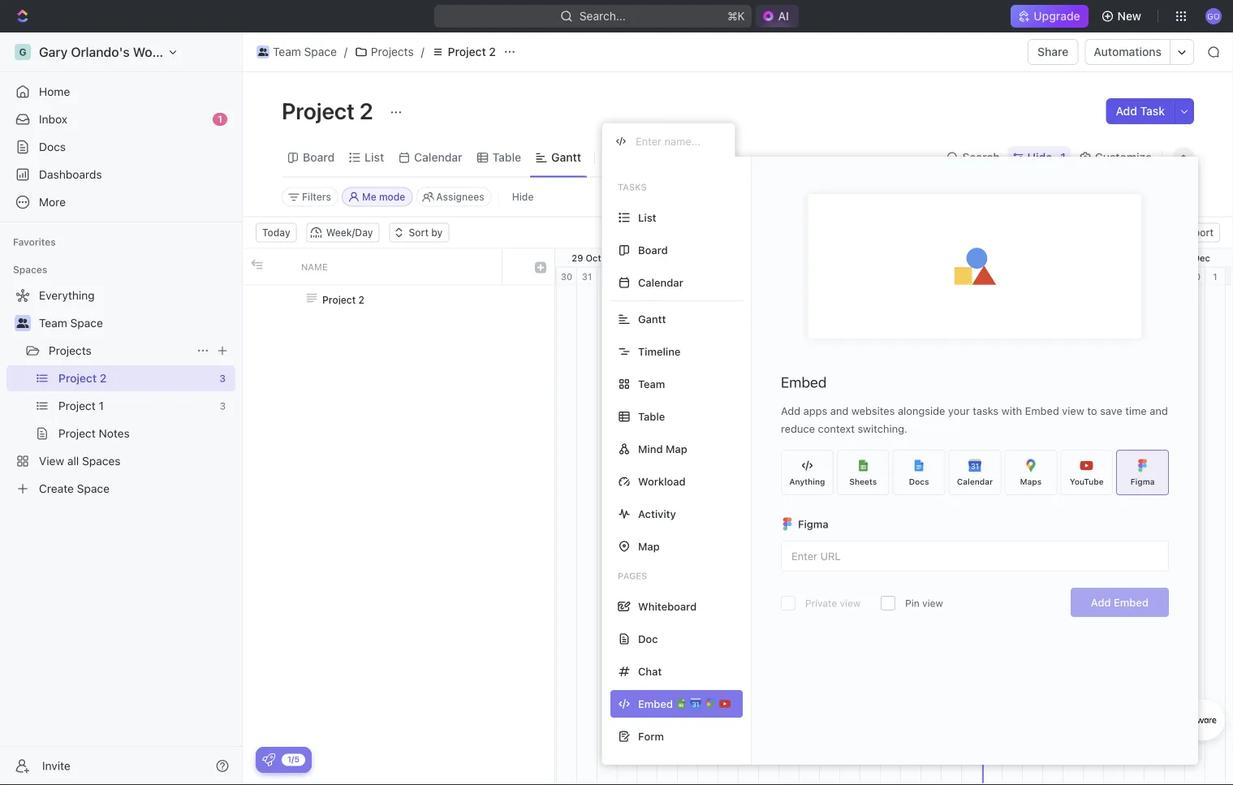 Task type: vqa. For each thing, say whether or not it's contained in the screenshot.
dialog
no



Task type: locate. For each thing, give the bounding box(es) containing it.
- left 04
[[604, 253, 608, 263]]

0 horizontal spatial board
[[303, 151, 335, 164]]

1 vertical spatial team space
[[39, 316, 103, 330]]

and
[[831, 405, 849, 417], [1150, 405, 1169, 417]]

list right board link on the left of page
[[365, 151, 384, 164]]

space
[[304, 45, 337, 58], [70, 316, 103, 330]]

embed
[[781, 374, 827, 391], [1026, 405, 1060, 417], [1114, 597, 1149, 609]]

1 horizontal spatial today
[[987, 289, 1010, 298]]

project 2 tree grid
[[243, 249, 555, 783]]

and right time
[[1150, 405, 1169, 417]]

hide button
[[506, 187, 540, 207]]

0 vertical spatial gantt
[[552, 151, 581, 164]]

30 element down dec at the top of the page
[[1186, 268, 1206, 285]]

30 element left 31
[[557, 268, 577, 285]]

docs
[[39, 140, 66, 154], [909, 477, 930, 487]]

table link
[[489, 146, 522, 169]]

add embed
[[1091, 597, 1149, 609]]

0 horizontal spatial  image
[[251, 259, 263, 270]]

1 vertical spatial space
[[70, 316, 103, 330]]

2 vertical spatial project
[[322, 294, 356, 305]]

nov right 05
[[729, 253, 746, 263]]

1 vertical spatial embed
[[1026, 405, 1060, 417]]

hide down "table" link
[[512, 191, 534, 203]]

board up the 3
[[638, 244, 668, 256]]

 image down today button
[[251, 259, 263, 270]]

0 horizontal spatial projects
[[49, 344, 92, 357]]

0 vertical spatial table
[[493, 151, 522, 164]]

0 horizontal spatial projects link
[[49, 338, 190, 364]]

0 horizontal spatial docs
[[39, 140, 66, 154]]

save
[[1101, 405, 1123, 417]]

11 element
[[800, 268, 820, 285]]

team space link inside tree
[[39, 310, 232, 336]]

space inside the 'sidebar' 'navigation'
[[70, 316, 103, 330]]

1 horizontal spatial projects
[[371, 45, 414, 58]]

onboarding checklist button image
[[262, 754, 275, 767]]

26 element
[[1105, 268, 1125, 285]]

1 horizontal spatial team space
[[273, 45, 337, 58]]

25 element
[[1084, 268, 1105, 285]]

0 horizontal spatial list
[[365, 151, 384, 164]]

1 vertical spatial team
[[39, 316, 67, 330]]

nov right 26
[[1154, 253, 1171, 263]]

Search tasks... text field
[[1032, 185, 1194, 209]]

mind map
[[638, 443, 688, 455]]

1 30 from the left
[[561, 271, 573, 282]]

- up 8
[[748, 253, 752, 263]]

2 and from the left
[[1150, 405, 1169, 417]]

0 vertical spatial today
[[262, 227, 290, 238]]

view for pin view
[[923, 598, 944, 609]]

30
[[561, 271, 573, 282], [1190, 271, 1201, 282]]

assignees button
[[416, 187, 492, 207]]

5
[[685, 271, 691, 282]]

gantt
[[552, 151, 581, 164], [638, 313, 666, 325]]

1 horizontal spatial team space link
[[253, 42, 341, 62]]

2 vertical spatial project 2
[[322, 294, 365, 305]]

mind
[[638, 443, 663, 455]]

figma right youtube
[[1131, 477, 1155, 487]]

1 horizontal spatial calendar
[[638, 277, 684, 289]]

oct
[[586, 253, 602, 263]]

add task button
[[1107, 98, 1175, 124]]

name column header
[[292, 249, 503, 285]]

1 vertical spatial today
[[987, 289, 1010, 298]]

27 element
[[1125, 268, 1145, 285]]

0 horizontal spatial today
[[262, 227, 290, 238]]

0 horizontal spatial -
[[604, 253, 608, 263]]

user group image
[[258, 48, 268, 56], [17, 318, 29, 328]]

1 vertical spatial projects
[[49, 344, 92, 357]]

1 horizontal spatial and
[[1150, 405, 1169, 417]]

upgrade link
[[1012, 5, 1089, 28]]

1 horizontal spatial 29 element
[[1166, 268, 1186, 285]]

embed inside add embed button
[[1114, 597, 1149, 609]]

1 vertical spatial calendar
[[638, 277, 684, 289]]

2 horizontal spatial calendar
[[957, 477, 993, 487]]

28
[[1149, 271, 1161, 282]]

gantt link
[[548, 146, 581, 169]]

/
[[344, 45, 348, 58], [421, 45, 425, 58]]

docs right sheets
[[909, 477, 930, 487]]

0 vertical spatial add
[[1116, 104, 1138, 118]]

2 vertical spatial add
[[1091, 597, 1112, 609]]

2 nov from the left
[[729, 253, 746, 263]]

2 - from the left
[[748, 253, 752, 263]]

3
[[644, 271, 650, 282]]

hide inside button
[[512, 191, 534, 203]]

1 29 element from the left
[[537, 268, 557, 285]]

2 vertical spatial calendar
[[957, 477, 993, 487]]

alongside
[[898, 405, 946, 417]]

⌘k
[[728, 9, 745, 23]]

calendar up assignees button
[[414, 151, 463, 164]]

map down activity
[[638, 541, 660, 553]]

0 horizontal spatial 30 element
[[557, 268, 577, 285]]

project
[[448, 45, 486, 58], [282, 97, 355, 124], [322, 294, 356, 305]]

add inside add apps and websites alongside your tasks with embed view to save time and reduce context switching.
[[781, 405, 801, 417]]

1 horizontal spatial space
[[304, 45, 337, 58]]

pin view
[[906, 598, 944, 609]]

3 nov from the left
[[766, 253, 783, 263]]

timeline
[[638, 346, 681, 358]]

0 vertical spatial project 2
[[448, 45, 496, 58]]

0 horizontal spatial /
[[344, 45, 348, 58]]

calendar left the 5
[[638, 277, 684, 289]]

29 left oct
[[572, 253, 583, 263]]

project 2
[[448, 45, 496, 58], [282, 97, 378, 124], [322, 294, 365, 305]]

1 horizontal spatial 11
[[805, 271, 814, 282]]

1 vertical spatial gantt
[[638, 313, 666, 325]]

list inside list link
[[365, 151, 384, 164]]

2 30 from the left
[[1190, 271, 1201, 282]]

1 vertical spatial hide
[[512, 191, 534, 203]]

view
[[1063, 405, 1085, 417], [840, 598, 861, 609], [923, 598, 944, 609]]

home
[[39, 85, 70, 98]]

 image
[[251, 259, 263, 270], [535, 262, 547, 273]]

add for add embed
[[1091, 597, 1112, 609]]

2 30 element from the left
[[1186, 268, 1206, 285]]

19 nov - 25 nov element
[[962, 249, 1105, 267]]

calendar left maps
[[957, 477, 993, 487]]

form
[[638, 731, 664, 743]]

0 horizontal spatial team
[[39, 316, 67, 330]]

2
[[489, 45, 496, 58], [360, 97, 373, 124], [625, 271, 630, 282], [359, 294, 365, 305]]

16 element
[[902, 268, 922, 285]]

2 horizontal spatial embed
[[1114, 597, 1149, 609]]

0 horizontal spatial embed
[[781, 374, 827, 391]]

04
[[611, 253, 623, 263]]

0 horizontal spatial team space
[[39, 316, 103, 330]]

0 horizontal spatial 30
[[561, 271, 573, 282]]

view right pin
[[923, 598, 944, 609]]

0 vertical spatial calendar
[[414, 151, 463, 164]]

0 horizontal spatial and
[[831, 405, 849, 417]]

3 - from the left
[[1173, 253, 1177, 263]]

view for private view
[[840, 598, 861, 609]]

team space
[[273, 45, 337, 58], [39, 316, 103, 330]]

1 horizontal spatial hide
[[1028, 151, 1053, 164]]

2 vertical spatial embed
[[1114, 597, 1149, 609]]

1
[[218, 113, 223, 125], [1061, 151, 1066, 164], [605, 271, 610, 282], [1214, 271, 1218, 282]]

add task
[[1116, 104, 1166, 118]]

list down tasks
[[638, 212, 657, 224]]

0 vertical spatial space
[[304, 45, 337, 58]]

table inside "table" link
[[493, 151, 522, 164]]

1 horizontal spatial 30
[[1190, 271, 1201, 282]]

05 nov - 11 nov
[[715, 253, 783, 263]]

29 element
[[537, 268, 557, 285], [1166, 268, 1186, 285]]

search
[[963, 151, 1000, 164]]

sheets
[[850, 477, 877, 487]]

column header
[[243, 249, 267, 285], [267, 249, 292, 285], [503, 249, 527, 285], [527, 249, 555, 285]]

 image left 31
[[535, 262, 547, 273]]

gantt right "table" link
[[552, 151, 581, 164]]

spaces
[[13, 264, 47, 275]]

1 horizontal spatial 29
[[572, 253, 583, 263]]

1 / from the left
[[344, 45, 348, 58]]

whiteboard
[[638, 601, 697, 613]]

1 horizontal spatial team
[[273, 45, 301, 58]]

tree
[[6, 283, 236, 502]]

29 left 31
[[541, 271, 552, 282]]

projects inside the 'sidebar' 'navigation'
[[49, 344, 92, 357]]

1 vertical spatial table
[[638, 411, 665, 423]]

nov up the 9 element
[[766, 253, 783, 263]]

18 element
[[942, 268, 962, 285]]

add for add task
[[1116, 104, 1138, 118]]

0 vertical spatial docs
[[39, 140, 66, 154]]

0 vertical spatial 11
[[755, 253, 764, 263]]

view inside add apps and websites alongside your tasks with embed view to save time and reduce context switching.
[[1063, 405, 1085, 417]]

11 up the 9 element
[[755, 253, 764, 263]]

figma
[[1131, 477, 1155, 487], [798, 518, 829, 530]]

29
[[572, 253, 583, 263], [541, 271, 552, 282]]

today inside today button
[[262, 227, 290, 238]]

26
[[1140, 253, 1151, 263]]

30 down dec at the top of the page
[[1190, 271, 1201, 282]]

docs down inbox
[[39, 140, 66, 154]]

11 right 10 element
[[805, 271, 814, 282]]

9 element
[[759, 268, 780, 285]]

hide for hide
[[512, 191, 534, 203]]

1 - from the left
[[604, 253, 608, 263]]

nov
[[625, 253, 642, 263], [729, 253, 746, 263], [766, 253, 783, 263], [1154, 253, 1171, 263]]

29 element left 31
[[537, 268, 557, 285]]

0 vertical spatial hide
[[1028, 151, 1053, 164]]

2 horizontal spatial add
[[1116, 104, 1138, 118]]

21 element
[[1003, 268, 1023, 285]]

1 horizontal spatial embed
[[1026, 405, 1060, 417]]

today
[[262, 227, 290, 238], [987, 289, 1010, 298]]

- for 11
[[748, 253, 752, 263]]

30 element
[[557, 268, 577, 285], [1186, 268, 1206, 285]]

2 horizontal spatial -
[[1173, 253, 1177, 263]]

19 element
[[962, 268, 983, 285]]

29 element down "26 nov - 02 dec"
[[1166, 268, 1186, 285]]

1 horizontal spatial add
[[1091, 597, 1112, 609]]

0 horizontal spatial 29
[[541, 271, 552, 282]]

pages
[[618, 571, 648, 582]]

nov right 04
[[625, 253, 642, 263]]

map right mind
[[666, 443, 688, 455]]

favorites
[[13, 236, 56, 248]]

1 vertical spatial add
[[781, 405, 801, 417]]

board
[[303, 151, 335, 164], [638, 244, 668, 256]]

view left to
[[1063, 405, 1085, 417]]

0 vertical spatial 29
[[572, 253, 583, 263]]

docs inside the 'sidebar' 'navigation'
[[39, 140, 66, 154]]

0 vertical spatial projects link
[[351, 42, 418, 62]]

user group image inside the 'sidebar' 'navigation'
[[17, 318, 29, 328]]

2 horizontal spatial team
[[638, 378, 665, 390]]

1 horizontal spatial docs
[[909, 477, 930, 487]]

- left 02
[[1173, 253, 1177, 263]]

4 nov from the left
[[1154, 253, 1171, 263]]

2 / from the left
[[421, 45, 425, 58]]

Enter URL text field
[[782, 542, 1169, 571]]

private
[[806, 598, 838, 609]]

hide
[[1028, 151, 1053, 164], [512, 191, 534, 203]]

and up context
[[831, 405, 849, 417]]

0 horizontal spatial hide
[[512, 191, 534, 203]]

11
[[755, 253, 764, 263], [805, 271, 814, 282]]

table up hide button
[[493, 151, 522, 164]]

gantt up timeline
[[638, 313, 666, 325]]

projects
[[371, 45, 414, 58], [49, 344, 92, 357]]

1 vertical spatial board
[[638, 244, 668, 256]]

1 horizontal spatial map
[[666, 443, 688, 455]]

activity
[[638, 508, 676, 520]]

- for 02
[[1173, 253, 1177, 263]]

1 vertical spatial projects link
[[49, 338, 190, 364]]

12 element
[[820, 268, 841, 285]]

reduce
[[781, 423, 815, 435]]

tree containing team space
[[6, 283, 236, 502]]

view right private
[[840, 598, 861, 609]]

docs link
[[6, 134, 236, 160]]

board link
[[300, 146, 335, 169]]

1 horizontal spatial -
[[748, 253, 752, 263]]

-
[[604, 253, 608, 263], [748, 253, 752, 263], [1173, 253, 1177, 263]]

0 horizontal spatial 11
[[755, 253, 764, 263]]

0 horizontal spatial view
[[840, 598, 861, 609]]

0 horizontal spatial gantt
[[552, 151, 581, 164]]

2 29 element from the left
[[1166, 268, 1186, 285]]

1 30 element from the left
[[557, 268, 577, 285]]

add
[[1116, 104, 1138, 118], [781, 405, 801, 417], [1091, 597, 1112, 609]]

0 horizontal spatial 29 element
[[537, 268, 557, 285]]

1 vertical spatial 29
[[541, 271, 552, 282]]

1 horizontal spatial /
[[421, 45, 425, 58]]

doc
[[638, 633, 658, 645]]

0 vertical spatial list
[[365, 151, 384, 164]]

table up mind
[[638, 411, 665, 423]]

30 left 31
[[561, 271, 573, 282]]

0 vertical spatial team
[[273, 45, 301, 58]]

today button
[[256, 223, 297, 242]]

23 element
[[1044, 268, 1064, 285]]

29 oct - 04 nov
[[572, 253, 642, 263]]

1 horizontal spatial list
[[638, 212, 657, 224]]

board left list link
[[303, 151, 335, 164]]

05 nov - 11 nov element
[[678, 249, 820, 267]]

1 vertical spatial docs
[[909, 477, 930, 487]]

figma down anything
[[798, 518, 829, 530]]

hide right search
[[1028, 151, 1053, 164]]

sidebar navigation
[[0, 32, 243, 785]]

context
[[818, 423, 855, 435]]

0 horizontal spatial space
[[70, 316, 103, 330]]

31
[[582, 271, 592, 282]]

list
[[365, 151, 384, 164], [638, 212, 657, 224]]



Task type: describe. For each thing, give the bounding box(es) containing it.
customize button
[[1074, 146, 1157, 169]]

1 horizontal spatial table
[[638, 411, 665, 423]]

20 element
[[983, 268, 1003, 285]]

12 nov - 18 nov element
[[820, 249, 962, 267]]

0 vertical spatial board
[[303, 151, 335, 164]]

search...
[[580, 9, 626, 23]]

tree inside the 'sidebar' 'navigation'
[[6, 283, 236, 502]]

1 horizontal spatial gantt
[[638, 313, 666, 325]]

apps
[[804, 405, 828, 417]]

automations
[[1094, 45, 1162, 58]]

29 element containing 29
[[537, 268, 557, 285]]

26 nov - 02 dec element
[[1105, 249, 1234, 267]]

your
[[949, 405, 970, 417]]

favorites button
[[6, 232, 62, 252]]

export
[[1183, 227, 1214, 238]]

new
[[1118, 9, 1142, 23]]

7 element
[[719, 268, 739, 285]]

2 element
[[1226, 268, 1234, 285]]

chat
[[638, 666, 662, 678]]

0 vertical spatial projects
[[371, 45, 414, 58]]

anything
[[790, 477, 826, 487]]

dashboards
[[39, 168, 102, 181]]

assignees
[[436, 191, 485, 203]]

19
[[967, 271, 977, 282]]

4
[[665, 271, 671, 282]]

private view
[[806, 598, 861, 609]]

29 oct - 04 nov element
[[537, 249, 678, 267]]

31 element
[[577, 268, 598, 285]]

14 element
[[861, 268, 881, 285]]

1 vertical spatial map
[[638, 541, 660, 553]]

switching.
[[858, 423, 908, 435]]

Enter name... field
[[634, 134, 722, 148]]

0 vertical spatial embed
[[781, 374, 827, 391]]

1 horizontal spatial user group image
[[258, 48, 268, 56]]

1 and from the left
[[831, 405, 849, 417]]

tasks
[[618, 182, 647, 192]]

project inside cell
[[322, 294, 356, 305]]

0 vertical spatial team space
[[273, 45, 337, 58]]

search button
[[942, 146, 1005, 169]]

team inside tree
[[39, 316, 67, 330]]

05
[[715, 253, 726, 263]]

2 column header from the left
[[267, 249, 292, 285]]

list link
[[362, 146, 384, 169]]

home link
[[6, 79, 236, 105]]

name row
[[243, 249, 555, 285]]

1 horizontal spatial projects link
[[351, 42, 418, 62]]

02
[[1180, 253, 1191, 263]]

pin
[[906, 598, 920, 609]]

0 vertical spatial project
[[448, 45, 486, 58]]

project 2 link
[[428, 42, 500, 62]]

customize
[[1096, 151, 1153, 164]]

task
[[1141, 104, 1166, 118]]

share button
[[1028, 39, 1079, 65]]

hide for hide 1
[[1028, 151, 1053, 164]]

2 inside project 2 cell
[[359, 294, 365, 305]]

2 vertical spatial team
[[638, 378, 665, 390]]

1 nov from the left
[[625, 253, 642, 263]]

10 element
[[780, 268, 800, 285]]

13 element
[[841, 268, 861, 285]]

17 element
[[922, 268, 942, 285]]

new button
[[1095, 3, 1152, 29]]

0 horizontal spatial calendar
[[414, 151, 463, 164]]

onboarding checklist button element
[[262, 754, 275, 767]]

24 element
[[1064, 268, 1084, 285]]

0 vertical spatial team space link
[[253, 42, 341, 62]]

upgrade
[[1034, 9, 1081, 23]]

26 nov - 02 dec
[[1140, 253, 1211, 263]]

automations button
[[1086, 40, 1170, 64]]

add embed button
[[1071, 588, 1170, 617]]

2 inside project 2 link
[[489, 45, 496, 58]]

22 element
[[1023, 268, 1044, 285]]

dashboards link
[[6, 162, 236, 188]]

1 vertical spatial project
[[282, 97, 355, 124]]

add for add apps and websites alongside your tasks with embed view to save time and reduce context switching.
[[781, 405, 801, 417]]

3 column header from the left
[[503, 249, 527, 285]]

28 element
[[1145, 268, 1166, 285]]

4 column header from the left
[[527, 249, 555, 285]]

invite
[[42, 759, 70, 773]]

tasks
[[973, 405, 999, 417]]

time
[[1126, 405, 1147, 417]]

29 for 29 oct - 04 nov
[[572, 253, 583, 263]]

1 inside the 'sidebar' 'navigation'
[[218, 113, 223, 125]]

team space inside tree
[[39, 316, 103, 330]]

name
[[301, 262, 328, 272]]

dec
[[1194, 253, 1211, 263]]

18
[[947, 271, 957, 282]]

with
[[1002, 405, 1023, 417]]

project 2 inside cell
[[322, 294, 365, 305]]

1 horizontal spatial figma
[[1131, 477, 1155, 487]]

1 horizontal spatial  image
[[535, 262, 547, 273]]

youtube
[[1070, 477, 1104, 487]]

to
[[1088, 405, 1098, 417]]

20
[[987, 271, 998, 282]]

add apps and websites alongside your tasks with embed view to save time and reduce context switching.
[[781, 405, 1169, 435]]

project 2 cell
[[292, 285, 503, 314]]

embed inside add apps and websites alongside your tasks with embed view to save time and reduce context switching.
[[1026, 405, 1060, 417]]

1 horizontal spatial board
[[638, 244, 668, 256]]

15 element
[[881, 268, 902, 285]]

1 column header from the left
[[243, 249, 267, 285]]

1 vertical spatial project 2
[[282, 97, 378, 124]]

websites
[[852, 405, 895, 417]]

1 vertical spatial list
[[638, 212, 657, 224]]

29 for 29
[[541, 271, 552, 282]]

1 vertical spatial figma
[[798, 518, 829, 530]]

6 element
[[699, 268, 719, 285]]

- for 04
[[604, 253, 608, 263]]

hide 1
[[1028, 151, 1066, 164]]

calendar link
[[411, 146, 463, 169]]

export button
[[1164, 223, 1221, 242]]

0 vertical spatial map
[[666, 443, 688, 455]]

workload
[[638, 476, 686, 488]]

project 2 - 0.00% row
[[243, 285, 555, 314]]

maps
[[1021, 477, 1042, 487]]

1/5
[[288, 755, 300, 764]]

inbox
[[39, 112, 67, 126]]

8
[[746, 271, 752, 282]]

share
[[1038, 45, 1069, 58]]



